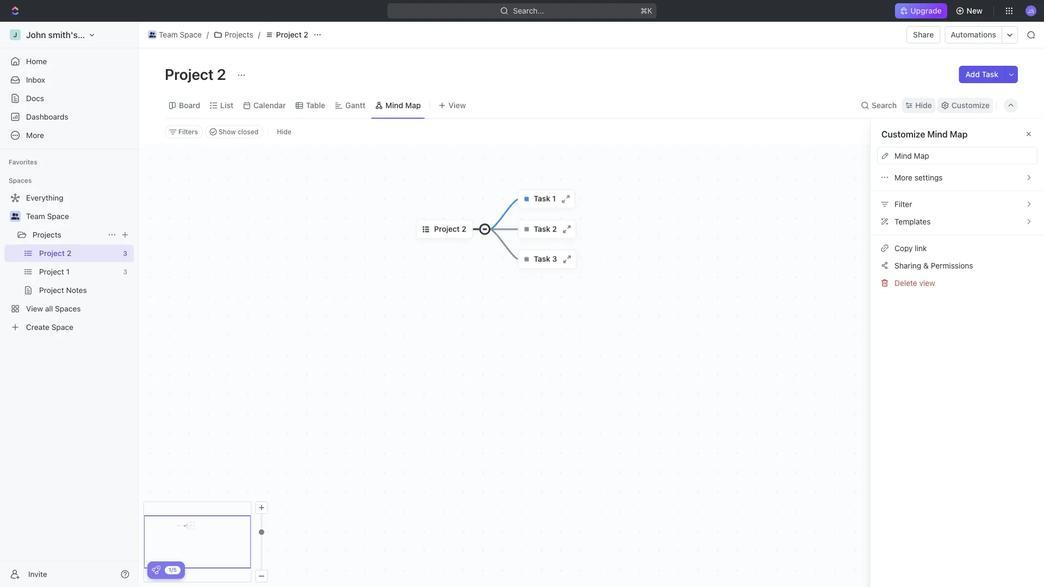Task type: describe. For each thing, give the bounding box(es) containing it.
1 / from the left
[[207, 30, 209, 39]]

more settings button
[[878, 169, 1038, 186]]

workspace
[[80, 30, 125, 40]]

customize for customize
[[952, 101, 991, 110]]

tree inside sidebar navigation
[[4, 189, 134, 336]]

add
[[966, 70, 981, 79]]

filter
[[895, 200, 913, 209]]

view for view
[[449, 101, 466, 110]]

list link
[[218, 98, 234, 113]]

j
[[13, 31, 17, 39]]

js
[[1029, 8, 1035, 14]]

user group image inside sidebar navigation
[[11, 213, 19, 220]]

0 vertical spatial spaces
[[9, 177, 32, 185]]

project 2 inside sidebar navigation
[[39, 249, 71, 258]]

⌘k
[[641, 6, 653, 15]]

docs link
[[4, 90, 134, 107]]

sharing & permissions button
[[878, 257, 1038, 275]]

hide inside dropdown button
[[916, 101, 933, 110]]

gantt
[[346, 101, 366, 110]]

mind map link
[[384, 98, 421, 113]]

board link
[[177, 98, 200, 113]]

delete view
[[895, 279, 936, 288]]

show closed
[[219, 128, 259, 136]]

onboarding checklist button image
[[152, 567, 161, 575]]

filter button
[[878, 196, 1038, 213]]

project for leftmost project 2 link
[[39, 249, 65, 258]]

show
[[219, 128, 236, 136]]

calendar
[[254, 101, 286, 110]]

view all spaces link
[[4, 300, 132, 318]]

team inside sidebar navigation
[[26, 212, 45, 221]]

filters button
[[165, 125, 203, 139]]

delete view button
[[878, 275, 1038, 292]]

new button
[[952, 2, 990, 20]]

1
[[66, 267, 70, 276]]

more button
[[4, 127, 134, 144]]

create space link
[[4, 319, 132, 336]]

js button
[[1023, 2, 1041, 20]]

project notes link
[[39, 282, 132, 299]]

everything
[[26, 193, 63, 202]]

0 horizontal spatial team space link
[[26, 208, 132, 225]]

more for more
[[26, 131, 44, 140]]

upgrade
[[911, 6, 942, 15]]

view
[[920, 279, 936, 288]]

show closed button
[[205, 125, 264, 139]]

2 vertical spatial map
[[915, 151, 930, 160]]

space inside create space link
[[52, 323, 73, 332]]

upgrade link
[[896, 3, 948, 19]]

1 horizontal spatial 2
[[217, 65, 226, 83]]

view button
[[435, 98, 470, 113]]

create
[[26, 323, 50, 332]]

copy
[[895, 244, 914, 253]]

0 horizontal spatial map
[[406, 101, 421, 110]]

templates
[[895, 217, 931, 226]]

templates button
[[878, 213, 1038, 230]]

project 1
[[39, 267, 70, 276]]

new
[[967, 6, 983, 15]]

hide button
[[273, 125, 296, 139]]

0 vertical spatial space
[[180, 30, 202, 39]]

calendar link
[[252, 98, 286, 113]]

dashboards
[[26, 112, 68, 121]]

all
[[45, 305, 53, 313]]

create space
[[26, 323, 73, 332]]

search...
[[514, 6, 545, 15]]

customize button
[[938, 98, 994, 113]]

1 horizontal spatial mind map
[[895, 151, 930, 160]]

1 vertical spatial space
[[47, 212, 69, 221]]

gantt link
[[344, 98, 366, 113]]

filter button
[[871, 196, 1045, 213]]

john smith's workspace
[[26, 30, 125, 40]]

2 horizontal spatial 2
[[304, 30, 309, 39]]

project notes
[[39, 286, 87, 295]]

1 horizontal spatial team
[[159, 30, 178, 39]]

1 horizontal spatial spaces
[[55, 305, 81, 313]]

more for more settings
[[895, 173, 913, 182]]

home link
[[4, 53, 134, 70]]

favorites button
[[4, 156, 42, 169]]

add task button
[[960, 66, 1006, 83]]



Task type: vqa. For each thing, say whether or not it's contained in the screenshot.
tree
yes



Task type: locate. For each thing, give the bounding box(es) containing it.
1 vertical spatial view
[[26, 305, 43, 313]]

team space inside tree
[[26, 212, 69, 221]]

2 vertical spatial 2
[[67, 249, 71, 258]]

0 horizontal spatial team
[[26, 212, 45, 221]]

view button
[[435, 93, 470, 118]]

team space
[[159, 30, 202, 39], [26, 212, 69, 221]]

inbox
[[26, 75, 45, 84]]

0 horizontal spatial projects link
[[33, 226, 103, 244]]

2 horizontal spatial map
[[951, 129, 968, 139]]

1 horizontal spatial team space
[[159, 30, 202, 39]]

add task
[[966, 70, 999, 79]]

1 horizontal spatial projects link
[[211, 28, 256, 41]]

copy link button
[[878, 240, 1038, 257]]

2 vertical spatial project 2
[[39, 249, 71, 258]]

list
[[221, 101, 234, 110]]

1 horizontal spatial mind
[[895, 151, 913, 160]]

1 vertical spatial projects link
[[33, 226, 103, 244]]

1 horizontal spatial hide
[[916, 101, 933, 110]]

map left view dropdown button
[[406, 101, 421, 110]]

0 vertical spatial team space
[[159, 30, 202, 39]]

dashboards link
[[4, 108, 134, 126]]

map down customize button
[[951, 129, 968, 139]]

copy link
[[895, 244, 928, 253]]

more settings
[[895, 173, 944, 182]]

notes
[[66, 286, 87, 295]]

project 2 link
[[263, 28, 311, 41], [39, 245, 119, 262]]

1 horizontal spatial team space link
[[145, 28, 205, 41]]

project for project notes link
[[39, 286, 64, 295]]

automations button
[[946, 27, 1003, 43]]

tree containing everything
[[4, 189, 134, 336]]

spaces down 'favorites'
[[9, 177, 32, 185]]

2 / from the left
[[258, 30, 261, 39]]

1 vertical spatial 2
[[217, 65, 226, 83]]

docs
[[26, 94, 44, 103]]

1 vertical spatial spaces
[[55, 305, 81, 313]]

1 3 from the top
[[123, 250, 127, 257]]

customize down hide dropdown button
[[882, 129, 926, 139]]

project
[[276, 30, 302, 39], [165, 65, 214, 83], [39, 249, 65, 258], [39, 267, 64, 276], [39, 286, 64, 295]]

0 vertical spatial mind map
[[386, 101, 421, 110]]

smith's
[[48, 30, 78, 40]]

more inside button
[[895, 173, 913, 182]]

0 vertical spatial projects
[[225, 30, 253, 39]]

1 horizontal spatial map
[[915, 151, 930, 160]]

more
[[26, 131, 44, 140], [895, 173, 913, 182]]

hide up customize mind map
[[916, 101, 933, 110]]

view inside sidebar navigation
[[26, 305, 43, 313]]

0 horizontal spatial user group image
[[11, 213, 19, 220]]

link
[[916, 244, 928, 253]]

0 vertical spatial more
[[26, 131, 44, 140]]

1 vertical spatial more
[[895, 173, 913, 182]]

0 horizontal spatial team space
[[26, 212, 69, 221]]

0 vertical spatial project 2
[[276, 30, 309, 39]]

mind down hide dropdown button
[[928, 129, 949, 139]]

0 horizontal spatial /
[[207, 30, 209, 39]]

project 1 link
[[39, 263, 119, 281]]

1 vertical spatial projects
[[33, 230, 61, 239]]

table link
[[304, 98, 326, 113]]

task
[[983, 70, 999, 79]]

1 horizontal spatial customize
[[952, 101, 991, 110]]

0 horizontal spatial projects
[[33, 230, 61, 239]]

mind map right gantt
[[386, 101, 421, 110]]

2 vertical spatial mind
[[895, 151, 913, 160]]

1/5
[[169, 567, 177, 574]]

team space link
[[145, 28, 205, 41], [26, 208, 132, 225]]

0 vertical spatial team
[[159, 30, 178, 39]]

1 horizontal spatial projects
[[225, 30, 253, 39]]

0 horizontal spatial spaces
[[9, 177, 32, 185]]

1 horizontal spatial user group image
[[149, 32, 156, 38]]

1 horizontal spatial project 2
[[165, 65, 230, 83]]

1 vertical spatial customize
[[882, 129, 926, 139]]

0 vertical spatial map
[[406, 101, 421, 110]]

2 inside sidebar navigation
[[67, 249, 71, 258]]

view inside button
[[449, 101, 466, 110]]

user group image
[[149, 32, 156, 38], [11, 213, 19, 220]]

permissions
[[932, 261, 974, 270]]

hide button
[[903, 98, 936, 113]]

customize inside button
[[952, 101, 991, 110]]

1 vertical spatial 3
[[123, 268, 127, 276]]

mind right gantt
[[386, 101, 404, 110]]

1 vertical spatial user group image
[[11, 213, 19, 220]]

table
[[306, 101, 326, 110]]

1 horizontal spatial project 2 link
[[263, 28, 311, 41]]

sidebar navigation
[[0, 22, 141, 588]]

john smith's workspace, , element
[[10, 29, 21, 40]]

project inside 'project 1' link
[[39, 267, 64, 276]]

0 vertical spatial 2
[[304, 30, 309, 39]]

0 horizontal spatial project 2
[[39, 249, 71, 258]]

1 vertical spatial project 2 link
[[39, 245, 119, 262]]

projects inside sidebar navigation
[[33, 230, 61, 239]]

view for view all spaces
[[26, 305, 43, 313]]

2 horizontal spatial mind
[[928, 129, 949, 139]]

settings
[[915, 173, 944, 182]]

home
[[26, 57, 47, 66]]

invite
[[28, 570, 47, 579]]

hide down calendar
[[277, 128, 292, 136]]

view all spaces
[[26, 305, 81, 313]]

3 for 2
[[123, 250, 127, 257]]

space
[[180, 30, 202, 39], [47, 212, 69, 221], [52, 323, 73, 332]]

&
[[924, 261, 930, 270]]

team
[[159, 30, 178, 39], [26, 212, 45, 221]]

automations
[[952, 30, 997, 39]]

everything link
[[4, 189, 132, 207]]

favorites
[[9, 158, 37, 166]]

0 horizontal spatial view
[[26, 305, 43, 313]]

customize up search tasks... text field
[[952, 101, 991, 110]]

1 vertical spatial team space
[[26, 212, 69, 221]]

customize for customize mind map
[[882, 129, 926, 139]]

3
[[123, 250, 127, 257], [123, 268, 127, 276]]

0 horizontal spatial more
[[26, 131, 44, 140]]

customize mind map
[[882, 129, 968, 139]]

customize
[[952, 101, 991, 110], [882, 129, 926, 139]]

hide
[[916, 101, 933, 110], [277, 128, 292, 136]]

None range field
[[255, 515, 268, 570]]

mind map up more settings
[[895, 151, 930, 160]]

2 horizontal spatial project 2
[[276, 30, 309, 39]]

share button
[[907, 26, 941, 44]]

closed
[[238, 128, 259, 136]]

2 vertical spatial space
[[52, 323, 73, 332]]

john
[[26, 30, 46, 40]]

onboarding checklist button element
[[152, 567, 161, 575]]

1 vertical spatial team space link
[[26, 208, 132, 225]]

1 vertical spatial hide
[[277, 128, 292, 136]]

1 horizontal spatial more
[[895, 173, 913, 182]]

0 vertical spatial user group image
[[149, 32, 156, 38]]

1 horizontal spatial /
[[258, 30, 261, 39]]

0 horizontal spatial customize
[[882, 129, 926, 139]]

0 horizontal spatial mind map
[[386, 101, 421, 110]]

search button
[[858, 98, 901, 113]]

hide inside button
[[277, 128, 292, 136]]

0 horizontal spatial mind
[[386, 101, 404, 110]]

0 horizontal spatial hide
[[277, 128, 292, 136]]

more down dashboards at the left of page
[[26, 131, 44, 140]]

2 3 from the top
[[123, 268, 127, 276]]

sharing
[[895, 261, 922, 270]]

1 vertical spatial mind
[[928, 129, 949, 139]]

board
[[179, 101, 200, 110]]

spaces up create space link
[[55, 305, 81, 313]]

1 vertical spatial mind map
[[895, 151, 930, 160]]

mind up more settings
[[895, 151, 913, 160]]

3 for 1
[[123, 268, 127, 276]]

1 vertical spatial team
[[26, 212, 45, 221]]

0 vertical spatial 3
[[123, 250, 127, 257]]

map
[[406, 101, 421, 110], [951, 129, 968, 139], [915, 151, 930, 160]]

1 horizontal spatial view
[[449, 101, 466, 110]]

/
[[207, 30, 209, 39], [258, 30, 261, 39]]

0 vertical spatial view
[[449, 101, 466, 110]]

search
[[872, 101, 898, 110]]

0 vertical spatial customize
[[952, 101, 991, 110]]

mind
[[386, 101, 404, 110], [928, 129, 949, 139], [895, 151, 913, 160]]

projects link inside tree
[[33, 226, 103, 244]]

sharing & permissions
[[895, 261, 974, 270]]

inbox link
[[4, 71, 134, 89]]

share
[[914, 30, 935, 39]]

project for 'project 1' link
[[39, 267, 64, 276]]

more left settings
[[895, 173, 913, 182]]

tree
[[4, 189, 134, 336]]

1 vertical spatial project 2
[[165, 65, 230, 83]]

project inside project notes link
[[39, 286, 64, 295]]

0 vertical spatial projects link
[[211, 28, 256, 41]]

delete
[[895, 279, 918, 288]]

filters
[[179, 128, 198, 136]]

project 2
[[276, 30, 309, 39], [165, 65, 230, 83], [39, 249, 71, 258]]

2
[[304, 30, 309, 39], [217, 65, 226, 83], [67, 249, 71, 258]]

0 vertical spatial hide
[[916, 101, 933, 110]]

0 horizontal spatial project 2 link
[[39, 245, 119, 262]]

0 horizontal spatial 2
[[67, 249, 71, 258]]

0 vertical spatial project 2 link
[[263, 28, 311, 41]]

more inside dropdown button
[[26, 131, 44, 140]]

templates button
[[871, 213, 1045, 230]]

0 vertical spatial team space link
[[145, 28, 205, 41]]

view
[[449, 101, 466, 110], [26, 305, 43, 313]]

0 vertical spatial mind
[[386, 101, 404, 110]]

map down customize mind map
[[915, 151, 930, 160]]

1 vertical spatial map
[[951, 129, 968, 139]]

spaces
[[9, 177, 32, 185], [55, 305, 81, 313]]

Search tasks... text field
[[909, 124, 1018, 140]]



